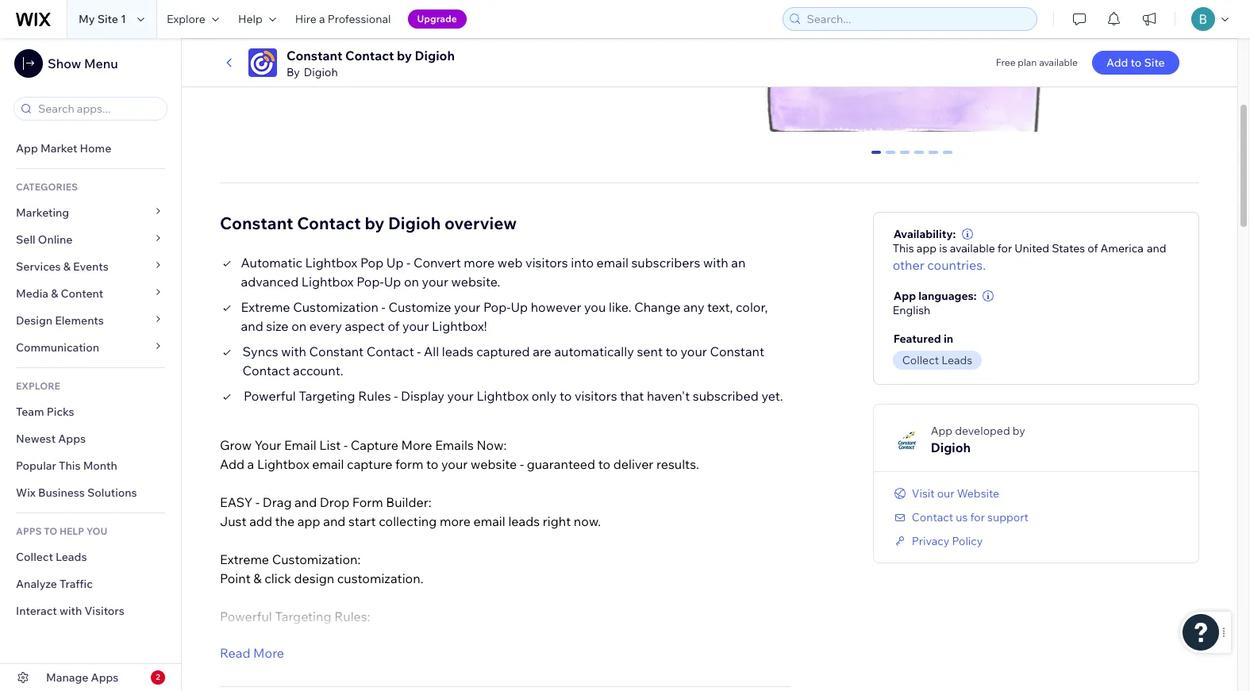 Task type: describe. For each thing, give the bounding box(es) containing it.
leads inside featured in collect leads
[[942, 353, 973, 367]]

constant up account.
[[309, 344, 364, 359]]

in
[[944, 332, 954, 346]]

1 vertical spatial visitors
[[575, 388, 617, 404]]

more inside grow your email list - capture more emails now: add a lightbox email capture form to your website - guaranteed to deliver results. easy - drag and drop form builder: just add the app and start collecting more email leads right now. extreme customization: point & click design customization. powerful targeting rules: display your lightbox only to visitors that haven't subscribed yet. free! most of our features are free, take advantage of it by clicking the blue "add to site" butt
[[401, 437, 432, 453]]

- right list
[[344, 437, 348, 453]]

it
[[502, 685, 510, 692]]

your down customize
[[403, 318, 429, 334]]

states
[[1052, 241, 1086, 255]]

0 vertical spatial yet.
[[762, 388, 783, 404]]

contact us for support
[[912, 510, 1029, 525]]

apps to help you
[[16, 526, 107, 538]]

0 horizontal spatial site
[[97, 12, 118, 26]]

by inside grow your email list - capture more emails now: add a lightbox email capture form to your website - guaranteed to deliver results. easy - drag and drop form builder: just add the app and start collecting more email leads right now. extreme customization: point & click design customization. powerful targeting rules: display your lightbox only to visitors that haven't subscribed yet. free! most of our features are free, take advantage of it by clicking the blue "add to site" butt
[[513, 685, 527, 692]]

email inside automatic lightbox pop up - convert more web visitors into email subscribers with an advanced lightbox pop-up on your website.
[[597, 255, 629, 270]]

customize
[[389, 299, 451, 315]]

solutions
[[87, 486, 137, 500]]

features
[[290, 685, 339, 692]]

developed by digioh image
[[893, 426, 922, 455]]

leads inside sidebar element
[[56, 550, 87, 565]]

wix business solutions link
[[0, 480, 181, 507]]

haven't inside grow your email list - capture more emails now: add a lightbox email capture form to your website - guaranteed to deliver results. easy - drag and drop form builder: just add the app and start collecting more email leads right now. extreme customization: point & click design customization. powerful targeting rules: display your lightbox only to visitors that haven't subscribed yet. free! most of our features are free, take advantage of it by clicking the blue "add to site" butt
[[466, 628, 509, 644]]

and other countries.
[[893, 241, 1167, 273]]

up inside extreme customization - customize your pop-up however you like. change any text, color, and size on every aspect of your lightbox!
[[511, 299, 528, 315]]

0 1 2 3 4 5
[[873, 151, 951, 165]]

team picks link
[[0, 399, 181, 426]]

0 vertical spatial subscribed
[[693, 388, 759, 404]]

1 vertical spatial 1
[[888, 151, 894, 165]]

contact down the syncs
[[243, 363, 290, 378]]

app market home
[[16, 141, 111, 156]]

list
[[319, 437, 341, 453]]

grow
[[220, 437, 252, 453]]

traffic
[[60, 577, 93, 592]]

form
[[352, 494, 383, 510]]

media
[[16, 287, 48, 301]]

contact inside constant contact by digioh by digioh
[[345, 48, 394, 64]]

- inside automatic lightbox pop up - convert more web visitors into email subscribers with an advanced lightbox pop-up on your website.
[[407, 255, 411, 270]]

apps for manage apps
[[91, 671, 119, 685]]

drag
[[263, 494, 292, 510]]

free plan available
[[996, 56, 1078, 68]]

privacy
[[912, 534, 950, 548]]

lightbox left pop
[[305, 255, 358, 270]]

this app is available for united states of america
[[893, 241, 1144, 255]]

0 vertical spatial powerful
[[244, 388, 296, 404]]

1 horizontal spatial collect leads link
[[893, 351, 987, 370]]

developed
[[956, 424, 1011, 438]]

& for events
[[63, 260, 71, 274]]

add to site button
[[1093, 51, 1180, 75]]

automatic
[[241, 255, 303, 270]]

marketing
[[16, 206, 69, 220]]

visit our website link
[[893, 486, 1000, 501]]

website.
[[451, 274, 501, 290]]

digioh right by
[[304, 65, 338, 79]]

- inside syncs with constant contact - all leads captured are automatically sent to your constant contact account.
[[417, 344, 421, 359]]

change
[[635, 299, 681, 315]]

help
[[59, 526, 84, 538]]

of right states
[[1088, 241, 1099, 255]]

1 vertical spatial the
[[578, 685, 598, 692]]

syncs with constant contact - all leads captured are automatically sent to your constant contact account.
[[243, 344, 765, 378]]

picks
[[47, 405, 74, 419]]

media & content link
[[0, 280, 181, 307]]

this inside sidebar element
[[59, 459, 81, 473]]

sell online
[[16, 233, 73, 247]]

0 vertical spatial for
[[998, 241, 1013, 255]]

- right website
[[520, 456, 524, 472]]

constant down color,
[[710, 344, 765, 359]]

communication link
[[0, 334, 181, 361]]

1 horizontal spatial a
[[319, 12, 325, 26]]

design elements
[[16, 314, 104, 328]]

countries.
[[928, 257, 986, 273]]

newest
[[16, 432, 56, 446]]

add to site
[[1107, 56, 1166, 70]]

app developed by digioh
[[931, 424, 1026, 456]]

of right most
[[253, 685, 265, 692]]

deliver
[[614, 456, 654, 472]]

automatically
[[555, 344, 634, 359]]

subscribed inside grow your email list - capture more emails now: add a lightbox email capture form to your website - guaranteed to deliver results. easy - drag and drop form builder: just add the app and start collecting more email leads right now. extreme customization: point & click design customization. powerful targeting rules: display your lightbox only to visitors that haven't subscribed yet. free! most of our features are free, take advantage of it by clicking the blue "add to site" butt
[[512, 628, 578, 644]]

interact with visitors link
[[0, 598, 181, 625]]

featured in collect leads
[[894, 332, 973, 367]]

capture
[[351, 437, 399, 453]]

show
[[48, 56, 81, 71]]

yet. inside grow your email list - capture more emails now: add a lightbox email capture form to your website - guaranteed to deliver results. easy - drag and drop form builder: just add the app and start collecting more email leads right now. extreme customization: point & click design customization. powerful targeting rules: display your lightbox only to visitors that haven't subscribed yet. free! most of our features are free, take advantage of it by clicking the blue "add to site" butt
[[581, 628, 602, 644]]

extreme customization - customize your pop-up however you like. change any text, color, and size on every aspect of your lightbox!
[[241, 299, 768, 334]]

captured
[[477, 344, 530, 359]]

start
[[349, 513, 376, 529]]

just
[[220, 513, 247, 529]]

app for app market home
[[16, 141, 38, 156]]

0 horizontal spatial for
[[971, 510, 985, 525]]

privacy policy
[[912, 534, 983, 548]]

however
[[531, 299, 582, 315]]

leads inside syncs with constant contact - all leads captured are automatically sent to your constant contact account.
[[442, 344, 474, 359]]

apps
[[16, 526, 42, 538]]

pop- inside extreme customization - customize your pop-up however you like. change any text, color, and size on every aspect of your lightbox!
[[484, 299, 511, 315]]

click
[[265, 571, 291, 587]]

0 vertical spatial haven't
[[647, 388, 690, 404]]

collect leads
[[16, 550, 87, 565]]

visitors
[[85, 604, 125, 619]]

capture
[[347, 456, 393, 472]]

and inside and other countries.
[[1147, 241, 1167, 255]]

0 vertical spatial only
[[532, 388, 557, 404]]

analyze traffic link
[[0, 571, 181, 598]]

manage apps
[[46, 671, 119, 685]]

market
[[40, 141, 77, 156]]

content
[[61, 287, 103, 301]]

powerful inside grow your email list - capture more emails now: add a lightbox email capture form to your website - guaranteed to deliver results. easy - drag and drop form builder: just add the app and start collecting more email leads right now. extreme customization: point & click design customization. powerful targeting rules: display your lightbox only to visitors that haven't subscribed yet. free! most of our features are free, take advantage of it by clicking the blue "add to site" butt
[[220, 609, 272, 625]]

powerful targeting rules - display your lightbox only to visitors that haven't subscribed yet.
[[244, 388, 783, 404]]

by for constant contact by digioh overview
[[365, 213, 385, 233]]

sidebar element
[[0, 38, 182, 692]]

account.
[[293, 363, 344, 378]]

0 vertical spatial up
[[387, 255, 404, 270]]

add
[[249, 513, 272, 529]]

constant contact by digioh logo image
[[249, 48, 277, 77]]

events
[[73, 260, 109, 274]]

0 vertical spatial targeting
[[299, 388, 355, 404]]

site inside 'add to site' button
[[1145, 56, 1166, 70]]

media & content
[[16, 287, 103, 301]]

digioh for constant contact by digioh by digioh
[[415, 48, 455, 64]]

0 vertical spatial 2
[[902, 151, 908, 165]]

hire a professional
[[295, 12, 391, 26]]

show menu
[[48, 56, 118, 71]]

1 vertical spatial available
[[950, 241, 996, 255]]

languages:
[[919, 289, 977, 303]]

with for syncs with constant contact - all leads captured are automatically sent to your constant contact account.
[[281, 344, 306, 359]]

contact up pop
[[297, 213, 361, 233]]

0 vertical spatial 1
[[121, 12, 126, 26]]

app languages:
[[894, 289, 977, 303]]

categories
[[16, 181, 78, 193]]

explore
[[16, 380, 60, 392]]

more inside button
[[253, 645, 284, 661]]

easy
[[220, 494, 253, 510]]

elements
[[55, 314, 104, 328]]

into
[[571, 255, 594, 270]]

collect inside featured in collect leads
[[903, 353, 939, 367]]

1 horizontal spatial email
[[474, 513, 506, 529]]

pop
[[360, 255, 384, 270]]

help
[[238, 12, 263, 26]]

your up lightbox!
[[454, 299, 481, 315]]

size
[[266, 318, 289, 334]]

advanced
[[241, 274, 299, 290]]

- right rules
[[394, 388, 398, 404]]

wix business solutions
[[16, 486, 137, 500]]

lightbox down syncs with constant contact - all leads captured are automatically sent to your constant contact account.
[[477, 388, 529, 404]]

team picks
[[16, 405, 74, 419]]

add inside 'add to site' button
[[1107, 56, 1129, 70]]

rules:
[[334, 609, 371, 625]]

add inside grow your email list - capture more emails now: add a lightbox email capture form to your website - guaranteed to deliver results. easy - drag and drop form builder: just add the app and start collecting more email leads right now. extreme customization: point & click design customization. powerful targeting rules: display your lightbox only to visitors that haven't subscribed yet. free! most of our features are free, take advantage of it by clicking the blue "add to site" butt
[[220, 456, 245, 472]]

right
[[543, 513, 571, 529]]

0 vertical spatial available
[[1040, 56, 1078, 68]]

with for interact with visitors
[[60, 604, 82, 619]]

policy
[[953, 534, 983, 548]]

advantage
[[421, 685, 484, 692]]

- up add on the left
[[256, 494, 260, 510]]

more inside automatic lightbox pop up - convert more web visitors into email subscribers with an advanced lightbox pop-up on your website.
[[464, 255, 495, 270]]

and inside extreme customization - customize your pop-up however you like. change any text, color, and size on every aspect of your lightbox!
[[241, 318, 263, 334]]

1 vertical spatial collect leads link
[[0, 544, 181, 571]]



Task type: vqa. For each thing, say whether or not it's contained in the screenshot.
the topmost eatabit.com
no



Task type: locate. For each thing, give the bounding box(es) containing it.
email down list
[[312, 456, 344, 472]]

only
[[532, 388, 557, 404], [351, 628, 376, 644]]

app for app languages:
[[894, 289, 916, 303]]

app inside grow your email list - capture more emails now: add a lightbox email capture form to your website - guaranteed to deliver results. easy - drag and drop form builder: just add the app and start collecting more email leads right now. extreme customization: point & click design customization. powerful targeting rules: display your lightbox only to visitors that haven't subscribed yet. free! most of our features are free, take advantage of it by clicking the blue "add to site" butt
[[298, 513, 321, 529]]

1 horizontal spatial add
[[1107, 56, 1129, 70]]

lightbox down "rules:"
[[296, 628, 348, 644]]

0 vertical spatial leads
[[942, 353, 973, 367]]

0 vertical spatial collect
[[903, 353, 939, 367]]

contact down professional at the left of the page
[[345, 48, 394, 64]]

0 vertical spatial that
[[620, 388, 644, 404]]

2 vertical spatial app
[[931, 424, 953, 438]]

are inside grow your email list - capture more emails now: add a lightbox email capture form to your website - guaranteed to deliver results. easy - drag and drop form builder: just add the app and start collecting more email leads right now. extreme customization: point & click design customization. powerful targeting rules: display your lightbox only to visitors that haven't subscribed yet. free! most of our features are free, take advantage of it by clicking the blue "add to site" butt
[[342, 685, 361, 692]]

on right size at the left of page
[[292, 318, 307, 334]]

leads
[[942, 353, 973, 367], [56, 550, 87, 565]]

by inside the 'app developed by digioh'
[[1013, 424, 1026, 438]]

by for app developed by digioh
[[1013, 424, 1026, 438]]

by for constant contact by digioh by digioh
[[397, 48, 412, 64]]

1 vertical spatial email
[[312, 456, 344, 472]]

& left events
[[63, 260, 71, 274]]

your inside syncs with constant contact - all leads captured are automatically sent to your constant contact account.
[[681, 344, 707, 359]]

the left blue at bottom
[[578, 685, 598, 692]]

that inside grow your email list - capture more emails now: add a lightbox email capture form to your website - guaranteed to deliver results. easy - drag and drop form builder: just add the app and start collecting more email leads right now. extreme customization: point & click design customization. powerful targeting rules: display your lightbox only to visitors that haven't subscribed yet. free! most of our features are free, take advantage of it by clicking the blue "add to site" butt
[[439, 628, 463, 644]]

visitors left "into"
[[526, 255, 568, 270]]

apps
[[58, 432, 86, 446], [91, 671, 119, 685]]

2 vertical spatial with
[[60, 604, 82, 619]]

- inside extreme customization - customize your pop-up however you like. change any text, color, and size on every aspect of your lightbox!
[[382, 299, 386, 315]]

1 horizontal spatial apps
[[91, 671, 119, 685]]

interact with visitors
[[16, 604, 125, 619]]

point
[[220, 571, 251, 587]]

1 vertical spatial leads
[[509, 513, 540, 529]]

1 horizontal spatial more
[[401, 437, 432, 453]]

1 horizontal spatial leads
[[942, 353, 973, 367]]

visitors
[[526, 255, 568, 270], [575, 388, 617, 404], [394, 628, 436, 644]]

0 vertical spatial app
[[16, 141, 38, 156]]

1 vertical spatial up
[[384, 274, 401, 290]]

and left size at the left of page
[[241, 318, 263, 334]]

wix
[[16, 486, 36, 500]]

pop- down pop
[[357, 274, 384, 290]]

digioh down the "upgrade" button
[[415, 48, 455, 64]]

0 horizontal spatial app
[[16, 141, 38, 156]]

0 vertical spatial more
[[401, 437, 432, 453]]

digioh for constant contact by digioh overview
[[388, 213, 441, 233]]

apps for newest apps
[[58, 432, 86, 446]]

1
[[121, 12, 126, 26], [888, 151, 894, 165]]

0 vertical spatial our
[[938, 486, 955, 501]]

visitors down automatically
[[575, 388, 617, 404]]

1 horizontal spatial app
[[917, 241, 937, 255]]

1 horizontal spatial app
[[894, 289, 916, 303]]

services & events link
[[0, 253, 181, 280]]

1 vertical spatial apps
[[91, 671, 119, 685]]

app left is
[[917, 241, 937, 255]]

web
[[498, 255, 523, 270]]

1 right 0
[[888, 151, 894, 165]]

2 vertical spatial visitors
[[394, 628, 436, 644]]

1 horizontal spatial pop-
[[484, 299, 511, 315]]

0 horizontal spatial leads
[[56, 550, 87, 565]]

up up customize
[[384, 274, 401, 290]]

apps right manage
[[91, 671, 119, 685]]

by right it
[[513, 685, 527, 692]]

business
[[38, 486, 85, 500]]

your down convert
[[422, 274, 449, 290]]

this up wix business solutions
[[59, 459, 81, 473]]

interact
[[16, 604, 57, 619]]

1 horizontal spatial this
[[893, 241, 915, 255]]

1 vertical spatial pop-
[[484, 299, 511, 315]]

0 horizontal spatial collect
[[16, 550, 53, 565]]

1 vertical spatial app
[[894, 289, 916, 303]]

convert
[[414, 255, 461, 270]]

an
[[732, 255, 746, 270]]

contact down aspect
[[367, 344, 414, 359]]

1 horizontal spatial 2
[[902, 151, 908, 165]]

services & events
[[16, 260, 109, 274]]

2 vertical spatial up
[[511, 299, 528, 315]]

display
[[401, 388, 445, 404], [220, 628, 264, 644]]

to inside button
[[1131, 56, 1142, 70]]

with
[[704, 255, 729, 270], [281, 344, 306, 359], [60, 604, 82, 619]]

0 horizontal spatial leads
[[442, 344, 474, 359]]

1 horizontal spatial &
[[63, 260, 71, 274]]

team
[[16, 405, 44, 419]]

free,
[[364, 685, 390, 692]]

more
[[464, 255, 495, 270], [440, 513, 471, 529]]

this up other
[[893, 241, 915, 255]]

our right visit on the bottom right of the page
[[938, 486, 955, 501]]

1 vertical spatial that
[[439, 628, 463, 644]]

more right 'read'
[[253, 645, 284, 661]]

app down other
[[894, 289, 916, 303]]

popular
[[16, 459, 56, 473]]

customization
[[293, 299, 379, 315]]

english
[[893, 303, 931, 317]]

guaranteed
[[527, 456, 596, 472]]

your up emails
[[447, 388, 474, 404]]

color,
[[736, 299, 768, 315]]

digioh up convert
[[388, 213, 441, 233]]

customization.
[[337, 571, 424, 587]]

0 vertical spatial app
[[917, 241, 937, 255]]

powerful up the read more button
[[220, 609, 272, 625]]

read more button
[[220, 644, 284, 663]]

0 vertical spatial visitors
[[526, 255, 568, 270]]

collect
[[903, 353, 939, 367], [16, 550, 53, 565]]

0 horizontal spatial more
[[253, 645, 284, 661]]

by inside constant contact by digioh by digioh
[[397, 48, 412, 64]]

4
[[931, 151, 937, 165]]

display up 'read'
[[220, 628, 264, 644]]

explore
[[167, 12, 206, 26]]

0 vertical spatial display
[[401, 388, 445, 404]]

any
[[684, 299, 705, 315]]

targeting down design
[[275, 609, 332, 625]]

and right america
[[1147, 241, 1167, 255]]

other
[[893, 257, 925, 273]]

1 vertical spatial &
[[51, 287, 58, 301]]

the
[[275, 513, 295, 529], [578, 685, 598, 692]]

email
[[284, 437, 317, 453]]

0 vertical spatial extreme
[[241, 299, 290, 315]]

leads inside grow your email list - capture more emails now: add a lightbox email capture form to your website - guaranteed to deliver results. easy - drag and drop form builder: just add the app and start collecting more email leads right now. extreme customization: point & click design customization. powerful targeting rules: display your lightbox only to visitors that haven't subscribed yet. free! most of our features are free, take advantage of it by clicking the blue "add to site" butt
[[509, 513, 540, 529]]

extreme inside extreme customization - customize your pop-up however you like. change any text, color, and size on every aspect of your lightbox!
[[241, 299, 290, 315]]

a down grow
[[247, 456, 254, 472]]

now.
[[574, 513, 601, 529]]

1 vertical spatial add
[[220, 456, 245, 472]]

1 horizontal spatial display
[[401, 388, 445, 404]]

1 horizontal spatial the
[[578, 685, 598, 692]]

- left all
[[417, 344, 421, 359]]

app for app developed by digioh
[[931, 424, 953, 438]]

app inside the 'app developed by digioh'
[[931, 424, 953, 438]]

0 vertical spatial &
[[63, 260, 71, 274]]

constant up by
[[287, 48, 343, 64]]

lightbox down your
[[257, 456, 309, 472]]

newest apps
[[16, 432, 86, 446]]

on inside extreme customization - customize your pop-up however you like. change any text, color, and size on every aspect of your lightbox!
[[292, 318, 307, 334]]

0 horizontal spatial with
[[60, 604, 82, 619]]

constant inside constant contact by digioh by digioh
[[287, 48, 343, 64]]

1 vertical spatial more
[[440, 513, 471, 529]]

1 horizontal spatial collect
[[903, 353, 939, 367]]

email
[[597, 255, 629, 270], [312, 456, 344, 472], [474, 513, 506, 529]]

visitors inside grow your email list - capture more emails now: add a lightbox email capture form to your website - guaranteed to deliver results. easy - drag and drop form builder: just add the app and start collecting more email leads right now. extreme customization: point & click design customization. powerful targeting rules: display your lightbox only to visitors that haven't subscribed yet. free! most of our features are free, take advantage of it by clicking the blue "add to site" butt
[[394, 628, 436, 644]]

for right the us
[[971, 510, 985, 525]]

1 vertical spatial our
[[268, 685, 288, 692]]

- up aspect
[[382, 299, 386, 315]]

more inside grow your email list - capture more emails now: add a lightbox email capture form to your website - guaranteed to deliver results. easy - drag and drop form builder: just add the app and start collecting more email leads right now. extreme customization: point & click design customization. powerful targeting rules: display your lightbox only to visitors that haven't subscribed yet. free! most of our features are free, take advantage of it by clicking the blue "add to site" butt
[[440, 513, 471, 529]]

that up advantage
[[439, 628, 463, 644]]

sent
[[637, 344, 663, 359]]

extreme inside grow your email list - capture more emails now: add a lightbox email capture form to your website - guaranteed to deliver results. easy - drag and drop form builder: just add the app and start collecting more email leads right now. extreme customization: point & click design customization. powerful targeting rules: display your lightbox only to visitors that haven't subscribed yet. free! most of our features are free, take advantage of it by clicking the blue "add to site" butt
[[220, 552, 269, 567]]

collect down featured
[[903, 353, 939, 367]]

& inside grow your email list - capture more emails now: add a lightbox email capture form to your website - guaranteed to deliver results. easy - drag and drop form builder: just add the app and start collecting more email leads right now. extreme customization: point & click design customization. powerful targeting rules: display your lightbox only to visitors that haven't subscribed yet. free! most of our features are free, take advantage of it by clicking the blue "add to site" butt
[[254, 571, 262, 587]]

available up the countries.
[[950, 241, 996, 255]]

only down "rules:"
[[351, 628, 376, 644]]

by
[[397, 48, 412, 64], [365, 213, 385, 233], [1013, 424, 1026, 438], [513, 685, 527, 692]]

2 horizontal spatial with
[[704, 255, 729, 270]]

your inside automatic lightbox pop up - convert more web visitors into email subscribers with an advanced lightbox pop-up on your website.
[[422, 274, 449, 290]]

1 horizontal spatial for
[[998, 241, 1013, 255]]

1 horizontal spatial site
[[1145, 56, 1166, 70]]

- left convert
[[407, 255, 411, 270]]

targeting inside grow your email list - capture more emails now: add a lightbox email capture form to your website - guaranteed to deliver results. easy - drag and drop form builder: just add the app and start collecting more email leads right now. extreme customization: point & click design customization. powerful targeting rules: display your lightbox only to visitors that haven't subscribed yet. free! most of our features are free, take advantage of it by clicking the blue "add to site" butt
[[275, 609, 332, 625]]

haven't
[[647, 388, 690, 404], [466, 628, 509, 644]]

professional
[[328, 12, 391, 26]]

this
[[893, 241, 915, 255], [59, 459, 81, 473]]

"add
[[629, 685, 658, 692]]

to inside syncs with constant contact - all leads captured are automatically sent to your constant contact account.
[[666, 344, 678, 359]]

your up the read more
[[266, 628, 293, 644]]

only down syncs with constant contact - all leads captured are automatically sent to your constant contact account.
[[532, 388, 557, 404]]

constant
[[287, 48, 343, 64], [220, 213, 293, 233], [309, 344, 364, 359], [710, 344, 765, 359]]

0 vertical spatial email
[[597, 255, 629, 270]]

haven't down sent
[[647, 388, 690, 404]]

of right aspect
[[388, 318, 400, 334]]

1 vertical spatial haven't
[[466, 628, 509, 644]]

leads down lightbox!
[[442, 344, 474, 359]]

lightbox up customization
[[302, 274, 354, 290]]

to
[[1131, 56, 1142, 70], [666, 344, 678, 359], [560, 388, 572, 404], [426, 456, 439, 472], [599, 456, 611, 472], [379, 628, 391, 644], [661, 685, 673, 692]]

collect inside sidebar element
[[16, 550, 53, 565]]

the down drag
[[275, 513, 295, 529]]

up right pop
[[387, 255, 404, 270]]

1 vertical spatial are
[[342, 685, 361, 692]]

read more
[[220, 645, 284, 661]]

up
[[387, 255, 404, 270], [384, 274, 401, 290], [511, 299, 528, 315]]

0 horizontal spatial visitors
[[394, 628, 436, 644]]

on inside automatic lightbox pop up - convert more web visitors into email subscribers with an advanced lightbox pop-up on your website.
[[404, 274, 419, 290]]

2 inside sidebar element
[[156, 673, 160, 683]]

1 vertical spatial leads
[[56, 550, 87, 565]]

targeting
[[299, 388, 355, 404], [275, 609, 332, 625]]

pop- down website.
[[484, 299, 511, 315]]

for left "united"
[[998, 241, 1013, 255]]

is
[[940, 241, 948, 255]]

2 vertical spatial &
[[254, 571, 262, 587]]

our inside grow your email list - capture more emails now: add a lightbox email capture form to your website - guaranteed to deliver results. easy - drag and drop form builder: just add the app and start collecting more email leads right now. extreme customization: point & click design customization. powerful targeting rules: display your lightbox only to visitors that haven't subscribed yet. free! most of our features are free, take advantage of it by clicking the blue "add to site" butt
[[268, 685, 288, 692]]

subscribed
[[693, 388, 759, 404], [512, 628, 578, 644]]

apps up popular this month
[[58, 432, 86, 446]]

collect leads link down you
[[0, 544, 181, 571]]

2 horizontal spatial &
[[254, 571, 262, 587]]

1 vertical spatial yet.
[[581, 628, 602, 644]]

availability:
[[894, 227, 956, 241]]

visit our website
[[912, 486, 1000, 501]]

1 vertical spatial only
[[351, 628, 376, 644]]

0 vertical spatial this
[[893, 241, 915, 255]]

month
[[83, 459, 117, 473]]

a right the hire
[[319, 12, 325, 26]]

visitors inside automatic lightbox pop up - convert more web visitors into email subscribers with an advanced lightbox pop-up on your website.
[[526, 255, 568, 270]]

by right developed
[[1013, 424, 1026, 438]]

united
[[1015, 241, 1050, 255]]

are inside syncs with constant contact - all leads captured are automatically sent to your constant contact account.
[[533, 344, 552, 359]]

display down all
[[401, 388, 445, 404]]

0 horizontal spatial our
[[268, 685, 288, 692]]

visitors up take
[[394, 628, 436, 644]]

digioh inside the 'app developed by digioh'
[[931, 440, 971, 456]]

1 horizontal spatial subscribed
[[693, 388, 759, 404]]

by up pop
[[365, 213, 385, 233]]

with down the traffic
[[60, 604, 82, 619]]

app right developed by digioh icon
[[931, 424, 953, 438]]

with inside sidebar element
[[60, 604, 82, 619]]

our left features
[[268, 685, 288, 692]]

2 right manage apps
[[156, 673, 160, 683]]

online
[[38, 233, 73, 247]]

more up form
[[401, 437, 432, 453]]

constant contact by digioh overview
[[220, 213, 517, 233]]

1 horizontal spatial 1
[[888, 151, 894, 165]]

website
[[471, 456, 517, 472]]

are right captured
[[533, 344, 552, 359]]

rules
[[358, 388, 391, 404]]

2 left "3"
[[902, 151, 908, 165]]

our
[[938, 486, 955, 501], [268, 685, 288, 692]]

0 horizontal spatial apps
[[58, 432, 86, 446]]

display inside grow your email list - capture more emails now: add a lightbox email capture form to your website - guaranteed to deliver results. easy - drag and drop form builder: just add the app and start collecting more email leads right now. extreme customization: point & click design customization. powerful targeting rules: display your lightbox only to visitors that haven't subscribed yet. free! most of our features are free, take advantage of it by clicking the blue "add to site" butt
[[220, 628, 264, 644]]

by
[[287, 65, 300, 79]]

my site 1
[[79, 12, 126, 26]]

text,
[[708, 299, 733, 315]]

app down drop on the bottom left of page
[[298, 513, 321, 529]]

on up customize
[[404, 274, 419, 290]]

1 horizontal spatial that
[[620, 388, 644, 404]]

website
[[957, 486, 1000, 501]]

home
[[80, 141, 111, 156]]

app inside sidebar element
[[16, 141, 38, 156]]

that down sent
[[620, 388, 644, 404]]

app market home link
[[0, 135, 181, 162]]

show menu button
[[14, 49, 118, 78]]

digioh for app developed by digioh
[[931, 440, 971, 456]]

available right the "plan"
[[1040, 56, 1078, 68]]

hire
[[295, 12, 317, 26]]

& right media
[[51, 287, 58, 301]]

only inside grow your email list - capture more emails now: add a lightbox email capture form to your website - guaranteed to deliver results. easy - drag and drop form builder: just add the app and start collecting more email leads right now. extreme customization: point & click design customization. powerful targeting rules: display your lightbox only to visitors that haven't subscribed yet. free! most of our features are free, take advantage of it by clicking the blue "add to site" butt
[[351, 628, 376, 644]]

& for content
[[51, 287, 58, 301]]

and down drop on the bottom left of page
[[323, 513, 346, 529]]

1 horizontal spatial only
[[532, 388, 557, 404]]

Search apps... field
[[33, 98, 162, 120]]

1 right my
[[121, 12, 126, 26]]

1 horizontal spatial leads
[[509, 513, 540, 529]]

your right sent
[[681, 344, 707, 359]]

newest apps link
[[0, 426, 181, 453]]

free!
[[220, 666, 255, 682]]

collect down apps
[[16, 550, 53, 565]]

featured
[[894, 332, 942, 346]]

more right collecting
[[440, 513, 471, 529]]

leads left right
[[509, 513, 540, 529]]

0 horizontal spatial available
[[950, 241, 996, 255]]

constant up automatic
[[220, 213, 293, 233]]

app
[[917, 241, 937, 255], [298, 513, 321, 529]]

pop- inside automatic lightbox pop up - convert more web visitors into email subscribers with an advanced lightbox pop-up on your website.
[[357, 274, 384, 290]]

0 horizontal spatial display
[[220, 628, 264, 644]]

my
[[79, 12, 95, 26]]

by down the "upgrade" button
[[397, 48, 412, 64]]

2 vertical spatial email
[[474, 513, 506, 529]]

with left an
[[704, 255, 729, 270]]

0 horizontal spatial on
[[292, 318, 307, 334]]

1 horizontal spatial are
[[533, 344, 552, 359]]

drop
[[320, 494, 350, 510]]

email right "into"
[[597, 255, 629, 270]]

0 horizontal spatial this
[[59, 459, 81, 473]]

Search... field
[[802, 8, 1032, 30]]

customization:
[[272, 552, 361, 567]]

of left it
[[487, 685, 499, 692]]

of inside extreme customization - customize your pop-up however you like. change any text, color, and size on every aspect of your lightbox!
[[388, 318, 400, 334]]

contact up the 'privacy'
[[912, 510, 954, 525]]

1 vertical spatial on
[[292, 318, 307, 334]]

privacy policy link
[[893, 534, 983, 548]]

to
[[44, 526, 57, 538]]

like.
[[609, 299, 632, 315]]

hire a professional link
[[286, 0, 401, 38]]

1 vertical spatial targeting
[[275, 609, 332, 625]]

read
[[220, 645, 250, 661]]

are left free,
[[342, 685, 361, 692]]

your down emails
[[442, 456, 468, 472]]

1 vertical spatial more
[[253, 645, 284, 661]]

0 horizontal spatial the
[[275, 513, 295, 529]]

0 vertical spatial the
[[275, 513, 295, 529]]

a inside grow your email list - capture more emails now: add a lightbox email capture form to your website - guaranteed to deliver results. easy - drag and drop form builder: just add the app and start collecting more email leads right now. extreme customization: point & click design customization. powerful targeting rules: display your lightbox only to visitors that haven't subscribed yet. free! most of our features are free, take advantage of it by clicking the blue "add to site" butt
[[247, 456, 254, 472]]

0 vertical spatial with
[[704, 255, 729, 270]]

0 horizontal spatial haven't
[[466, 628, 509, 644]]

0 horizontal spatial a
[[247, 456, 254, 472]]

leads down in
[[942, 353, 973, 367]]

with inside syncs with constant contact - all leads captured are automatically sent to your constant contact account.
[[281, 344, 306, 359]]

with inside automatic lightbox pop up - convert more web visitors into email subscribers with an advanced lightbox pop-up on your website.
[[704, 255, 729, 270]]

1 horizontal spatial our
[[938, 486, 955, 501]]

haven't up it
[[466, 628, 509, 644]]

design
[[294, 571, 334, 587]]

0 vertical spatial collect leads link
[[893, 351, 987, 370]]

0 horizontal spatial yet.
[[581, 628, 602, 644]]

with down size at the left of page
[[281, 344, 306, 359]]

2 horizontal spatial email
[[597, 255, 629, 270]]

now:
[[477, 437, 507, 453]]

targeting down account.
[[299, 388, 355, 404]]

sell
[[16, 233, 35, 247]]

extreme up size at the left of page
[[241, 299, 290, 315]]

aspect
[[345, 318, 385, 334]]

and right drag
[[295, 494, 317, 510]]

1 vertical spatial extreme
[[220, 552, 269, 567]]



